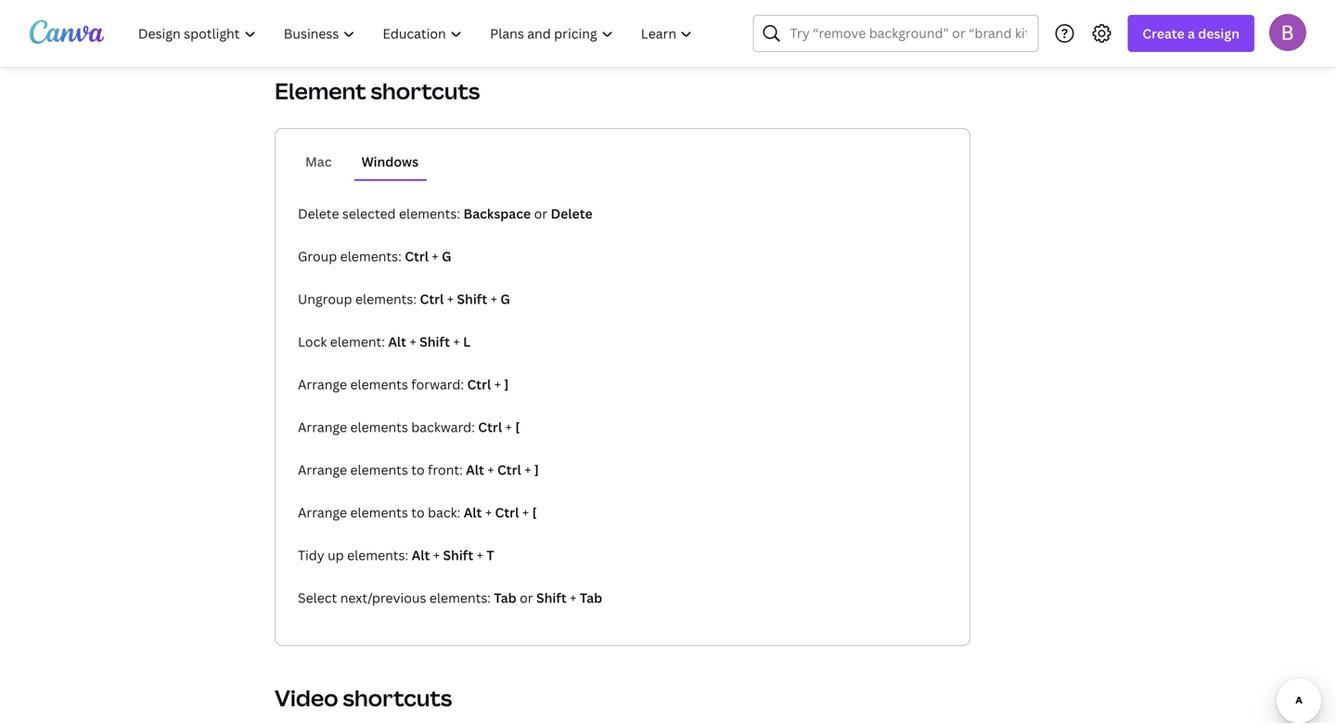 Task type: describe. For each thing, give the bounding box(es) containing it.
element:
[[330, 333, 385, 350]]

shortcuts for video shortcuts
[[343, 683, 452, 713]]

0 horizontal spatial g
[[442, 247, 452, 265]]

backward:
[[411, 418, 475, 436]]

mac button
[[298, 144, 339, 179]]

back:
[[428, 504, 461, 521]]

select
[[298, 589, 337, 607]]

ctrl right front:
[[498, 461, 521, 479]]

mac
[[305, 153, 332, 170]]

1 vertical spatial [
[[532, 504, 537, 521]]

lock
[[298, 333, 327, 350]]

arrange elements to front: alt + ctrl + ]
[[298, 461, 539, 479]]

arrange elements forward: ctrl + ]
[[298, 375, 509, 393]]

arrange elements backward: ctrl + [
[[298, 418, 520, 436]]

elements: up lock element: alt + shift + l at the left of page
[[356, 290, 417, 308]]

create
[[1143, 25, 1185, 42]]

group
[[298, 247, 337, 265]]

alt right element: at the top left
[[388, 333, 407, 350]]

2 delete from the left
[[551, 205, 593, 222]]

t
[[487, 546, 494, 564]]

ungroup elements: ctrl + shift + g
[[298, 290, 510, 308]]

lock element: alt + shift + l
[[298, 333, 471, 350]]

a
[[1188, 25, 1196, 42]]

select next/previous elements: tab or shift + tab
[[298, 589, 603, 607]]

1 horizontal spatial g
[[501, 290, 510, 308]]

0 vertical spatial [
[[515, 418, 520, 436]]

Try "remove background" or "brand kit" search field
[[790, 16, 1027, 51]]

forward:
[[411, 375, 464, 393]]

top level navigation element
[[126, 15, 709, 52]]

elements for arrange elements forward: ctrl + ]
[[350, 375, 408, 393]]

elements: down selected
[[340, 247, 402, 265]]

arrange for arrange elements to front: alt + ctrl + ]
[[298, 461, 347, 479]]

elements: for selected
[[399, 205, 460, 222]]

1 vertical spatial ]
[[535, 461, 539, 479]]

or for shift
[[520, 589, 533, 607]]

front:
[[428, 461, 463, 479]]

arrange for arrange elements backward: ctrl + [
[[298, 418, 347, 436]]

delete selected elements: backspace or delete
[[298, 205, 593, 222]]

to for front:
[[411, 461, 425, 479]]

shortcuts for element shortcuts
[[371, 76, 480, 106]]

1 delete from the left
[[298, 205, 339, 222]]

elements for arrange elements to front: alt + ctrl + ]
[[350, 461, 408, 479]]

to for back:
[[411, 504, 425, 521]]

ctrl right forward:
[[467, 375, 491, 393]]



Task type: vqa. For each thing, say whether or not it's contained in the screenshot.
Windows button
yes



Task type: locate. For each thing, give the bounding box(es) containing it.
next/previous
[[340, 589, 426, 607]]

1 horizontal spatial tab
[[580, 589, 603, 607]]

elements: down t
[[430, 589, 491, 607]]

[ right "backward:"
[[515, 418, 520, 436]]

shortcuts right video
[[343, 683, 452, 713]]

ungroup
[[298, 290, 352, 308]]

ctrl right "backward:"
[[478, 418, 502, 436]]

elements for arrange elements to back: alt + ctrl + [
[[350, 504, 408, 521]]

1 vertical spatial or
[[520, 589, 533, 607]]

create a design button
[[1128, 15, 1255, 52]]

1 elements from the top
[[350, 375, 408, 393]]

alt down arrange elements to back: alt + ctrl + [
[[412, 546, 430, 564]]

1 arrange from the top
[[298, 375, 347, 393]]

2 arrange from the top
[[298, 418, 347, 436]]

alt right back:
[[464, 504, 482, 521]]

design
[[1199, 25, 1240, 42]]

l
[[463, 333, 471, 350]]

elements for arrange elements backward: ctrl + [
[[350, 418, 408, 436]]

elements: right selected
[[399, 205, 460, 222]]

0 horizontal spatial delete
[[298, 205, 339, 222]]

video shortcuts
[[275, 683, 452, 713]]

shortcuts down top level navigation element
[[371, 76, 480, 106]]

4 arrange from the top
[[298, 504, 347, 521]]

tidy up elements: alt + shift + t
[[298, 546, 494, 564]]

arrange
[[298, 375, 347, 393], [298, 418, 347, 436], [298, 461, 347, 479], [298, 504, 347, 521]]

tidy
[[298, 546, 325, 564]]

0 vertical spatial to
[[411, 461, 425, 479]]

ctrl up lock element: alt + shift + l at the left of page
[[420, 290, 444, 308]]

] right forward:
[[504, 375, 509, 393]]

arrange for arrange elements forward: ctrl + ]
[[298, 375, 347, 393]]

2 tab from the left
[[580, 589, 603, 607]]

elements up tidy up elements: alt + shift + t
[[350, 504, 408, 521]]

backspace
[[464, 205, 531, 222]]

video
[[275, 683, 338, 713]]

bob builder image
[[1270, 14, 1307, 51]]

elements: right up
[[347, 546, 409, 564]]

ctrl right back:
[[495, 504, 519, 521]]

0 horizontal spatial or
[[520, 589, 533, 607]]

1 tab from the left
[[494, 589, 517, 607]]

ctrl
[[405, 247, 429, 265], [420, 290, 444, 308], [467, 375, 491, 393], [478, 418, 502, 436], [498, 461, 521, 479], [495, 504, 519, 521]]

elements down arrange elements forward: ctrl + ]
[[350, 418, 408, 436]]

elements down "arrange elements backward: ctrl + ["
[[350, 461, 408, 479]]

0 vertical spatial g
[[442, 247, 452, 265]]

0 horizontal spatial ]
[[504, 375, 509, 393]]

element shortcuts
[[275, 76, 480, 106]]

1 vertical spatial shortcuts
[[343, 683, 452, 713]]

delete
[[298, 205, 339, 222], [551, 205, 593, 222]]

delete up group
[[298, 205, 339, 222]]

tab
[[494, 589, 517, 607], [580, 589, 603, 607]]

arrange for arrange elements to back: alt + ctrl + [
[[298, 504, 347, 521]]

elements:
[[399, 205, 460, 222], [340, 247, 402, 265], [356, 290, 417, 308], [347, 546, 409, 564], [430, 589, 491, 607]]

delete right backspace
[[551, 205, 593, 222]]

alt right front:
[[466, 461, 484, 479]]

elements
[[350, 375, 408, 393], [350, 418, 408, 436], [350, 461, 408, 479], [350, 504, 408, 521]]

g down backspace
[[501, 290, 510, 308]]

0 vertical spatial or
[[534, 205, 548, 222]]

shortcuts
[[371, 76, 480, 106], [343, 683, 452, 713]]

or
[[534, 205, 548, 222], [520, 589, 533, 607]]

3 elements from the top
[[350, 461, 408, 479]]

to left front:
[[411, 461, 425, 479]]

up
[[328, 546, 344, 564]]

elements: for up
[[347, 546, 409, 564]]

1 horizontal spatial ]
[[535, 461, 539, 479]]

0 vertical spatial shortcuts
[[371, 76, 480, 106]]

shift
[[457, 290, 488, 308], [420, 333, 450, 350], [443, 546, 474, 564], [537, 589, 567, 607]]

element
[[275, 76, 366, 106]]

+
[[432, 247, 439, 265], [447, 290, 454, 308], [491, 290, 498, 308], [410, 333, 417, 350], [453, 333, 460, 350], [494, 375, 501, 393], [505, 418, 512, 436], [488, 461, 494, 479], [525, 461, 531, 479], [485, 504, 492, 521], [522, 504, 529, 521], [433, 546, 440, 564], [477, 546, 484, 564], [570, 589, 577, 607]]

to left back:
[[411, 504, 425, 521]]

1 to from the top
[[411, 461, 425, 479]]

1 horizontal spatial or
[[534, 205, 548, 222]]

1 horizontal spatial delete
[[551, 205, 593, 222]]

g
[[442, 247, 452, 265], [501, 290, 510, 308]]

0 horizontal spatial [
[[515, 418, 520, 436]]

] right front:
[[535, 461, 539, 479]]

or for delete
[[534, 205, 548, 222]]

2 elements from the top
[[350, 418, 408, 436]]

to
[[411, 461, 425, 479], [411, 504, 425, 521]]

1 vertical spatial g
[[501, 290, 510, 308]]

create a design
[[1143, 25, 1240, 42]]

elements: for next/previous
[[430, 589, 491, 607]]

alt
[[388, 333, 407, 350], [466, 461, 484, 479], [464, 504, 482, 521], [412, 546, 430, 564]]

windows button
[[354, 144, 426, 179]]

4 elements from the top
[[350, 504, 408, 521]]

elements down lock element: alt + shift + l at the left of page
[[350, 375, 408, 393]]

group elements: ctrl + g
[[298, 247, 452, 265]]

0 vertical spatial ]
[[504, 375, 509, 393]]

0 horizontal spatial tab
[[494, 589, 517, 607]]

windows
[[362, 153, 419, 170]]

[ right back:
[[532, 504, 537, 521]]

selected
[[342, 205, 396, 222]]

ctrl up ungroup elements: ctrl + shift + g
[[405, 247, 429, 265]]

[
[[515, 418, 520, 436], [532, 504, 537, 521]]

]
[[504, 375, 509, 393], [535, 461, 539, 479]]

1 horizontal spatial [
[[532, 504, 537, 521]]

2 to from the top
[[411, 504, 425, 521]]

g down delete selected elements: backspace or delete
[[442, 247, 452, 265]]

arrange elements to back: alt + ctrl + [
[[298, 504, 537, 521]]

3 arrange from the top
[[298, 461, 347, 479]]

1 vertical spatial to
[[411, 504, 425, 521]]



